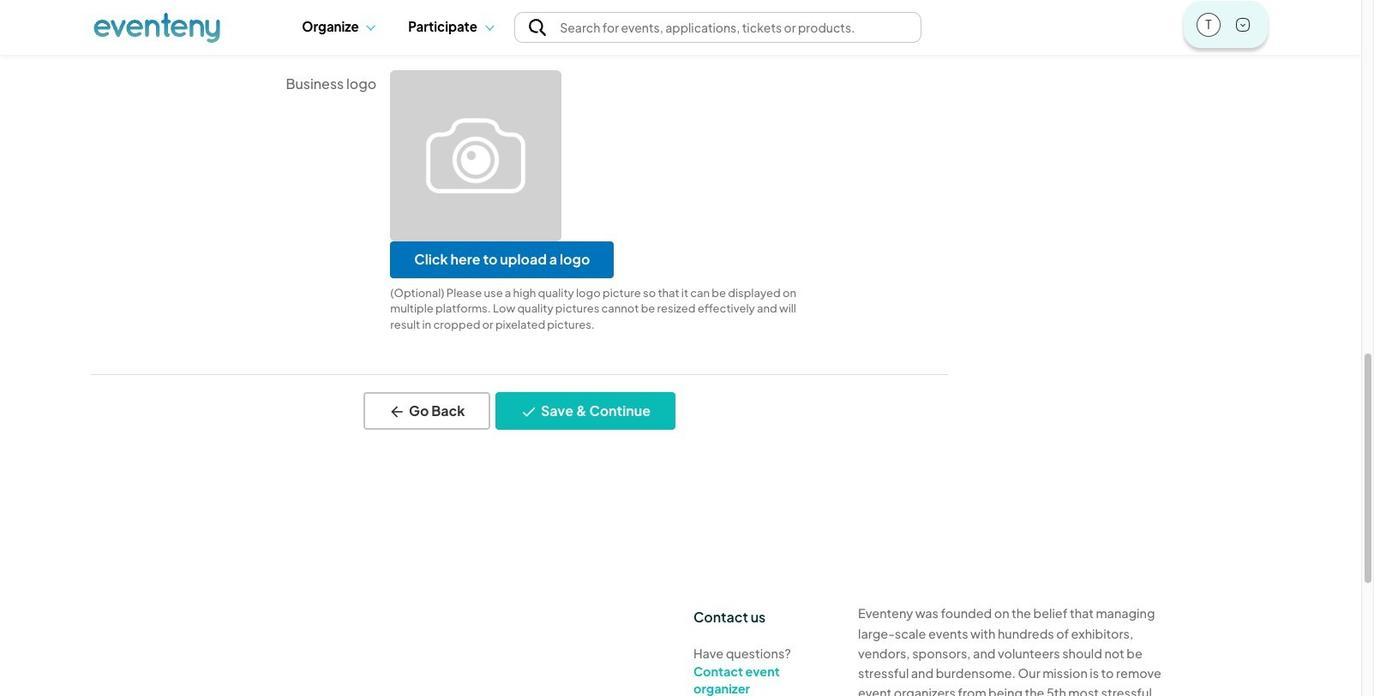 Task type: locate. For each thing, give the bounding box(es) containing it.
eventeny logo image
[[93, 12, 220, 43]]

Optional text field
[[390, 0, 805, 16]]

tara element
[[1198, 13, 1220, 34]]



Task type: vqa. For each thing, say whether or not it's contained in the screenshot.
text field
no



Task type: describe. For each thing, give the bounding box(es) containing it.
search image
[[529, 19, 546, 36]]

main element
[[93, 0, 1268, 54]]



